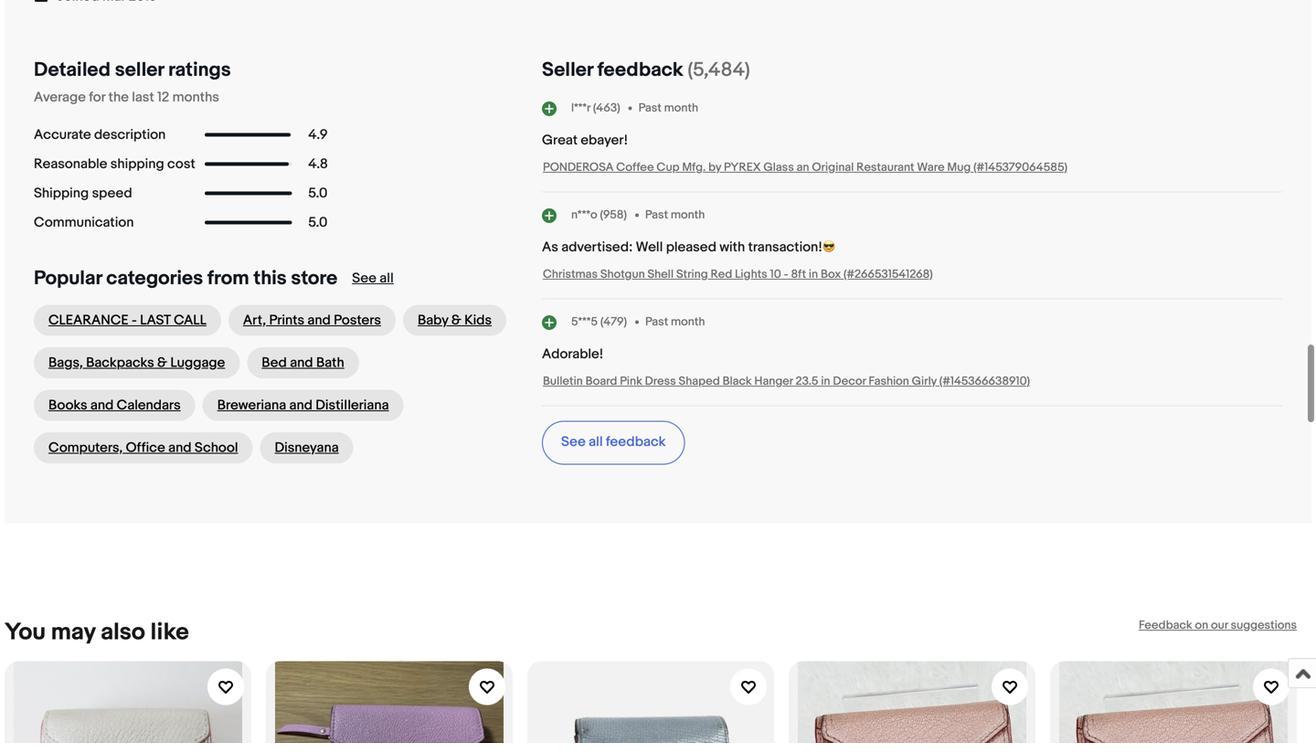 Task type: describe. For each thing, give the bounding box(es) containing it.
feedback on our suggestions
[[1139, 618, 1297, 633]]

12
[[157, 89, 169, 105]]

school
[[195, 440, 238, 456]]

you
[[5, 618, 46, 647]]

and for bed and bath
[[290, 355, 313, 371]]

5.0 for communication
[[308, 214, 328, 231]]

you may also like
[[5, 618, 189, 647]]

1 horizontal spatial -
[[784, 267, 789, 281]]

shaped
[[679, 374, 720, 388]]

shell
[[648, 267, 674, 281]]

see all
[[352, 270, 394, 287]]

breweriana and distilleriana link
[[203, 390, 404, 421]]

bath
[[316, 355, 344, 371]]

bed and bath link
[[247, 347, 359, 378]]

backpacks
[[86, 355, 154, 371]]

(#145379064585)
[[974, 160, 1068, 175]]

ebayer!
[[581, 132, 628, 148]]

4.9
[[308, 127, 328, 143]]

call
[[174, 312, 207, 329]]

feedback on our suggestions link
[[1139, 618, 1297, 633]]

cost
[[167, 156, 195, 172]]

posters
[[334, 312, 381, 329]]

shotgun
[[601, 267, 645, 281]]

art, prints and posters link
[[228, 305, 396, 336]]

breweriana and distilleriana
[[217, 397, 389, 414]]

l***r (463)
[[571, 101, 620, 115]]

our
[[1211, 618, 1228, 633]]

box
[[821, 267, 841, 281]]

clearance - last call
[[48, 312, 207, 329]]

see for see all
[[352, 270, 377, 287]]

(958)
[[600, 208, 627, 222]]

detailed
[[34, 58, 111, 82]]

and for books and calendars
[[90, 397, 114, 414]]

see for see all feedback
[[561, 434, 586, 450]]

and right "prints"
[[308, 312, 331, 329]]

1 vertical spatial feedback
[[606, 434, 666, 450]]

reasonable shipping cost
[[34, 156, 195, 172]]

suggestions
[[1231, 618, 1297, 633]]

reasonable
[[34, 156, 107, 172]]

0 vertical spatial feedback
[[598, 58, 683, 82]]

clearance - last call link
[[34, 305, 221, 336]]

black
[[723, 374, 752, 388]]

text__icon wrapper image
[[34, 0, 57, 3]]

store
[[291, 266, 338, 290]]

also
[[101, 618, 145, 647]]

bulletin board pink dress shaped black hanger 23.5 in decor fashion girly (#145366638910)
[[543, 374, 1030, 388]]

great
[[542, 132, 578, 148]]

restaurant
[[857, 160, 915, 175]]

christmas shotgun shell string red lights 10 -  8ft in box (#266531541268)
[[543, 267, 933, 281]]

popular categories from this store
[[34, 266, 338, 290]]

string
[[676, 267, 708, 281]]

christmas
[[543, 267, 598, 281]]

bags, backpacks & luggage link
[[34, 347, 240, 378]]

bags,
[[48, 355, 83, 371]]

n***o
[[571, 208, 597, 222]]

- inside 'link'
[[132, 312, 137, 329]]

seller
[[542, 58, 593, 82]]

past month for advertised:
[[645, 208, 705, 222]]

baby
[[418, 312, 448, 329]]

average
[[34, 89, 86, 105]]

fashion
[[869, 374, 909, 388]]

8ft
[[791, 267, 806, 281]]

l***r
[[571, 101, 591, 115]]

(#145366638910)
[[940, 374, 1030, 388]]

art, prints and posters
[[243, 312, 381, 329]]

(479)
[[601, 315, 627, 329]]

red
[[711, 267, 733, 281]]

for
[[89, 89, 105, 105]]

(463)
[[593, 101, 620, 115]]

baby & kids link
[[403, 305, 507, 336]]

luggage
[[170, 355, 225, 371]]

bed
[[262, 355, 287, 371]]

board
[[586, 374, 617, 388]]

0 vertical spatial in
[[809, 267, 818, 281]]

like
[[150, 618, 189, 647]]

books
[[48, 397, 87, 414]]

computers, office and school
[[48, 440, 238, 456]]

glass
[[764, 160, 794, 175]]

by
[[709, 160, 721, 175]]

great ebayer!
[[542, 132, 628, 148]]

(5,484)
[[688, 58, 750, 82]]

computers, office and school link
[[34, 432, 253, 463]]

detailed seller ratings
[[34, 58, 231, 82]]

distilleriana
[[316, 397, 389, 414]]

pleased
[[666, 239, 717, 255]]



Task type: vqa. For each thing, say whether or not it's contained in the screenshot.
fourth | from the right
no



Task type: locate. For each thing, give the bounding box(es) containing it.
0 horizontal spatial &
[[157, 355, 167, 371]]

disneyana link
[[260, 432, 354, 463]]

see
[[352, 270, 377, 287], [561, 434, 586, 450]]

in right 23.5
[[821, 374, 831, 388]]

decor
[[833, 374, 866, 388]]

5***5
[[571, 315, 598, 329]]

past right (479)
[[645, 315, 668, 329]]

feedback
[[1139, 618, 1193, 633]]

1 horizontal spatial see
[[561, 434, 586, 450]]

2 vertical spatial past
[[645, 315, 668, 329]]

dress
[[645, 374, 676, 388]]

last
[[140, 312, 171, 329]]

0 horizontal spatial all
[[380, 270, 394, 287]]

pink
[[620, 374, 642, 388]]

feedback down pink
[[606, 434, 666, 450]]

2 5.0 from the top
[[308, 214, 328, 231]]

popular
[[34, 266, 102, 290]]

past for ebayer!
[[639, 101, 662, 115]]

1 vertical spatial all
[[589, 434, 603, 450]]

1 vertical spatial 5.0
[[308, 214, 328, 231]]

on
[[1195, 618, 1209, 633]]

0 vertical spatial -
[[784, 267, 789, 281]]

past month down seller feedback (5,484)
[[639, 101, 699, 115]]

all up posters
[[380, 270, 394, 287]]

ponderosa coffee cup mfg. by pyrex glass an original restaurant ware mug (#145379064585)
[[543, 160, 1068, 175]]

1 vertical spatial -
[[132, 312, 137, 329]]

advertised:
[[562, 239, 633, 255]]

month down string
[[671, 315, 705, 329]]

1 vertical spatial &
[[157, 355, 167, 371]]

1 vertical spatial past
[[645, 208, 668, 222]]

bulletin board pink dress shaped black hanger 23.5 in decor fashion girly (#145366638910) link
[[543, 374, 1030, 388]]

categories
[[106, 266, 203, 290]]

1 vertical spatial past month
[[645, 208, 705, 222]]

shipping speed
[[34, 185, 132, 201]]

all for see all
[[380, 270, 394, 287]]

seller
[[115, 58, 164, 82]]

&
[[451, 312, 461, 329], [157, 355, 167, 371]]

past month for ebayer!
[[639, 101, 699, 115]]

as
[[542, 239, 558, 255]]

0 horizontal spatial in
[[809, 267, 818, 281]]

coffee
[[616, 160, 654, 175]]

and down bed and bath
[[289, 397, 313, 414]]

1 vertical spatial month
[[671, 208, 705, 222]]

month for advertised:
[[671, 208, 705, 222]]

feedback up (463)
[[598, 58, 683, 82]]

0 vertical spatial past month
[[639, 101, 699, 115]]

5.0 for shipping speed
[[308, 185, 328, 201]]

bed and bath
[[262, 355, 344, 371]]

0 vertical spatial month
[[664, 101, 699, 115]]

and for breweriana and distilleriana
[[289, 397, 313, 414]]

0 horizontal spatial see
[[352, 270, 377, 287]]

an
[[797, 160, 809, 175]]

in
[[809, 267, 818, 281], [821, 374, 831, 388]]

see up posters
[[352, 270, 377, 287]]

- left last
[[132, 312, 137, 329]]

and
[[308, 312, 331, 329], [290, 355, 313, 371], [90, 397, 114, 414], [289, 397, 313, 414], [168, 440, 192, 456]]

1 horizontal spatial all
[[589, 434, 603, 450]]

1 vertical spatial see
[[561, 434, 586, 450]]

0 vertical spatial past
[[639, 101, 662, 115]]

and right 'office'
[[168, 440, 192, 456]]

0 horizontal spatial -
[[132, 312, 137, 329]]

4.8
[[308, 156, 328, 172]]

description
[[94, 127, 166, 143]]

past down seller feedback (5,484)
[[639, 101, 662, 115]]

0 vertical spatial all
[[380, 270, 394, 287]]

see down bulletin
[[561, 434, 586, 450]]

original
[[812, 160, 854, 175]]

lights
[[735, 267, 768, 281]]

past month up as advertised:  well pleased with transaction!😎
[[645, 208, 705, 222]]

computers,
[[48, 440, 123, 456]]

all inside see all feedback link
[[589, 434, 603, 450]]

month up as advertised:  well pleased with transaction!😎
[[671, 208, 705, 222]]

months
[[172, 89, 219, 105]]

mfg.
[[682, 160, 706, 175]]

in right 8ft
[[809, 267, 818, 281]]

0 vertical spatial see
[[352, 270, 377, 287]]

adorable!
[[542, 346, 604, 362]]

1 vertical spatial in
[[821, 374, 831, 388]]

& left kids
[[451, 312, 461, 329]]

ratings
[[168, 58, 231, 82]]

seller feedback (5,484)
[[542, 58, 750, 82]]

see all feedback
[[561, 434, 666, 450]]

accurate description
[[34, 127, 166, 143]]

breweriana
[[217, 397, 286, 414]]

past up "well"
[[645, 208, 668, 222]]

last
[[132, 89, 154, 105]]

past
[[639, 101, 662, 115], [645, 208, 668, 222], [645, 315, 668, 329]]

(#266531541268)
[[844, 267, 933, 281]]

prints
[[269, 312, 304, 329]]

see all link
[[352, 270, 394, 287]]

transaction!😎
[[748, 239, 835, 255]]

bags, backpacks & luggage
[[48, 355, 225, 371]]

& left luggage
[[157, 355, 167, 371]]

girly
[[912, 374, 937, 388]]

month down seller feedback (5,484)
[[664, 101, 699, 115]]

speed
[[92, 185, 132, 201]]

1 5.0 from the top
[[308, 185, 328, 201]]

christmas shotgun shell string red lights 10 -  8ft in box (#266531541268) link
[[543, 267, 933, 281]]

- right 10
[[784, 267, 789, 281]]

accurate
[[34, 127, 91, 143]]

5.0 up store
[[308, 214, 328, 231]]

list
[[5, 647, 1312, 743]]

communication
[[34, 214, 134, 231]]

all for see all feedback
[[589, 434, 603, 450]]

past for advertised:
[[645, 208, 668, 222]]

mug
[[947, 160, 971, 175]]

calendars
[[117, 397, 181, 414]]

23.5
[[796, 374, 819, 388]]

and right bed
[[290, 355, 313, 371]]

books and calendars
[[48, 397, 181, 414]]

past month down shell
[[645, 315, 705, 329]]

1 horizontal spatial in
[[821, 374, 831, 388]]

shipping
[[34, 185, 89, 201]]

1 horizontal spatial &
[[451, 312, 461, 329]]

the
[[108, 89, 129, 105]]

0 vertical spatial 5.0
[[308, 185, 328, 201]]

0 vertical spatial &
[[451, 312, 461, 329]]

2 vertical spatial past month
[[645, 315, 705, 329]]

5.0 down 4.8
[[308, 185, 328, 201]]

art,
[[243, 312, 266, 329]]

may
[[51, 618, 95, 647]]

2 vertical spatial month
[[671, 315, 705, 329]]

5***5 (479)
[[571, 315, 627, 329]]

month for ebayer!
[[664, 101, 699, 115]]

hanger
[[755, 374, 793, 388]]

disneyana
[[275, 440, 339, 456]]

kids
[[465, 312, 492, 329]]

books and calendars link
[[34, 390, 195, 421]]

office
[[126, 440, 165, 456]]

all down board
[[589, 434, 603, 450]]

and right books
[[90, 397, 114, 414]]



